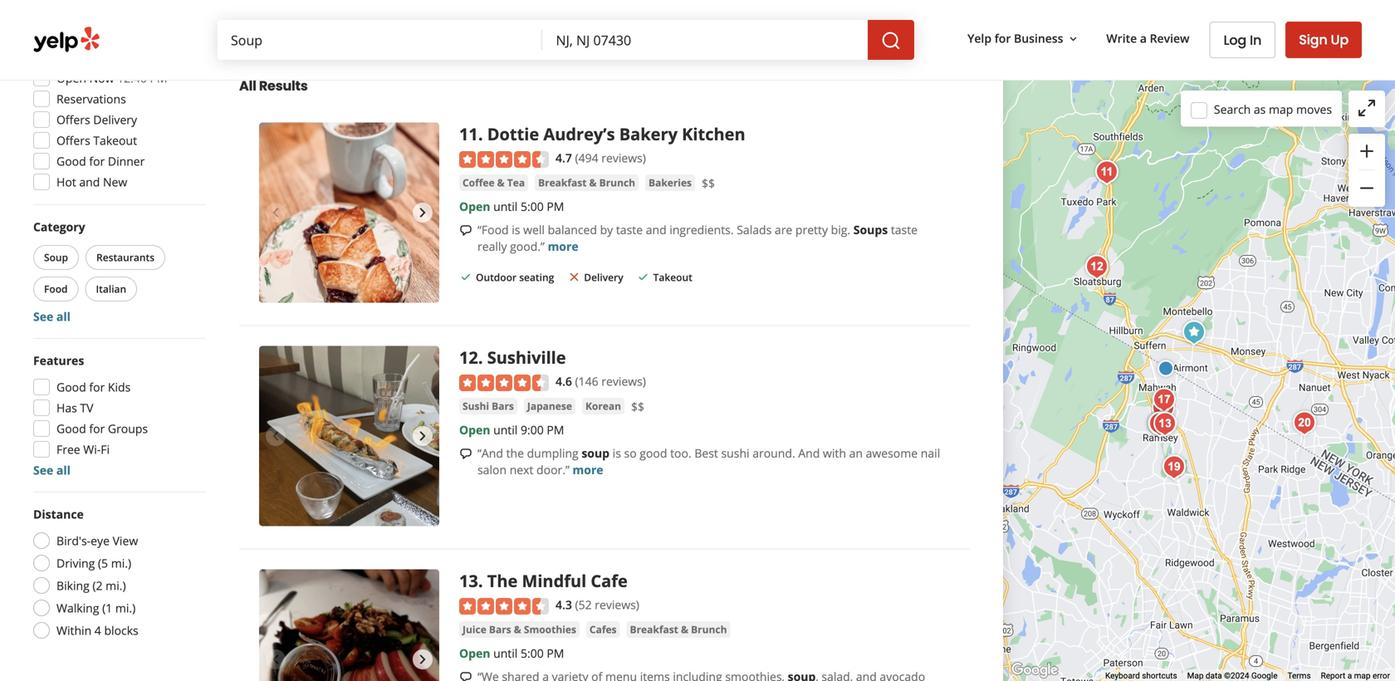 Task type: locate. For each thing, give the bounding box(es) containing it.
2 see all from the top
[[33, 462, 71, 478]]

see up distance
[[33, 462, 53, 478]]

3 slideshow element from the top
[[259, 570, 440, 681]]

write a review
[[1107, 30, 1190, 46]]

takeout inside suggested group
[[93, 133, 137, 148]]

1 all from the top
[[56, 309, 71, 324]]

2 next image from the top
[[413, 650, 433, 670]]

2 vertical spatial mi.)
[[115, 600, 136, 616]]

& down the (494
[[590, 176, 597, 190]]

3 . from the top
[[478, 570, 483, 593]]

16 checkmark v2 image
[[459, 270, 473, 284]]

see
[[33, 309, 53, 324], [33, 462, 53, 478]]

sushi bars
[[463, 399, 514, 413]]

previous image
[[266, 203, 286, 223], [266, 650, 286, 670]]

pm inside suggested group
[[150, 70, 167, 86]]

report
[[1322, 671, 1346, 681]]

for for groups
[[89, 421, 105, 437]]

1 vertical spatial breakfast & brunch button
[[627, 622, 731, 638]]

1 vertical spatial map
[[1355, 671, 1371, 681]]

1 vertical spatial a
[[1348, 671, 1353, 681]]

reviews) down 'cafe' at the left
[[595, 597, 640, 613]]

write
[[1107, 30, 1138, 46]]

bakeries
[[649, 176, 692, 190]]

map left error
[[1355, 671, 1371, 681]]

(52
[[575, 597, 592, 613]]

2 slideshow element from the top
[[259, 346, 440, 527]]

0 horizontal spatial and
[[79, 174, 100, 190]]

all
[[56, 309, 71, 324], [56, 462, 71, 478]]

bars down the '4.6 star rating' image
[[492, 399, 514, 413]]

.
[[478, 123, 483, 146], [478, 346, 483, 369], [478, 570, 483, 593]]

moves
[[1297, 101, 1333, 117]]

open until 5:00 pm for dottie
[[459, 199, 565, 214]]

offers takeout
[[56, 133, 137, 148]]

now
[[89, 70, 114, 86]]

2 see all button from the top
[[33, 462, 71, 478]]

5:00 down juice bars & smoothies link
[[521, 646, 544, 661]]

bird's-
[[56, 533, 91, 549]]

2 vertical spatial slideshow element
[[259, 570, 440, 681]]

big.
[[831, 222, 851, 238]]

& right cafes
[[681, 623, 689, 637]]

1 vertical spatial breakfast
[[630, 623, 679, 637]]

bars inside button
[[489, 623, 512, 637]]

until up the the
[[494, 422, 518, 438]]

(146
[[575, 374, 599, 389]]

2 vertical spatial reviews)
[[595, 597, 640, 613]]

report a map error link
[[1322, 671, 1391, 681]]

0 horizontal spatial delivery
[[93, 112, 137, 128]]

2 until from the top
[[494, 422, 518, 438]]

for left the kids
[[89, 379, 105, 395]]

& down 4.3 star rating image
[[514, 623, 522, 637]]

0 vertical spatial see all
[[33, 309, 71, 324]]

see all button down food button
[[33, 309, 71, 324]]

for inside button
[[995, 30, 1011, 46]]

dottie audrey's bakery kitchen link
[[488, 123, 746, 146]]

pm up balanced
[[547, 199, 565, 214]]

1 vertical spatial outdoor seating
[[476, 271, 554, 284]]

1 see all from the top
[[33, 309, 71, 324]]

pm right 12:40
[[150, 70, 167, 86]]

. left dottie
[[478, 123, 483, 146]]

1 horizontal spatial map
[[1355, 671, 1371, 681]]

1 horizontal spatial a
[[1348, 671, 1353, 681]]

2 vertical spatial 16 speech v2 image
[[459, 671, 473, 681]]

breakfast & brunch button for the topmost breakfast & brunch 'link'
[[535, 175, 639, 191]]

and inside suggested group
[[79, 174, 100, 190]]

4.3 star rating image
[[459, 598, 549, 615]]

reviews) for 13 . the mindful cafe
[[595, 597, 640, 613]]

1 5:00 from the top
[[521, 199, 544, 214]]

2 taste from the left
[[891, 222, 918, 238]]

cafes button
[[587, 622, 620, 638]]

2 none field from the left
[[543, 20, 868, 60]]

breakfast & brunch link down the (494
[[535, 175, 639, 192]]

coffee & tea link
[[459, 175, 528, 192]]

good up has tv
[[56, 379, 86, 395]]

reviews)
[[602, 150, 646, 166], [602, 374, 646, 389], [595, 597, 640, 613]]

(494
[[575, 150, 599, 166]]

mi.) right (5
[[111, 555, 131, 571]]

map data ©2024 google
[[1188, 671, 1278, 681]]

. for 11
[[478, 123, 483, 146]]

more
[[548, 239, 579, 254], [573, 462, 604, 478]]

0 vertical spatial offers
[[56, 112, 90, 128]]

sign up link
[[1286, 22, 1363, 58]]

1 vertical spatial more link
[[573, 462, 604, 478]]

1 until from the top
[[494, 199, 518, 214]]

1 vertical spatial next image
[[413, 650, 433, 670]]

open for 11
[[459, 199, 491, 214]]

16 speech v2 image left "and
[[459, 447, 473, 461]]

for up wi-
[[89, 421, 105, 437]]

good up free
[[56, 421, 86, 437]]

see down food button
[[33, 309, 53, 324]]

0 horizontal spatial breakfast
[[538, 176, 587, 190]]

&
[[497, 176, 505, 190], [590, 176, 597, 190], [514, 623, 522, 637], [681, 623, 689, 637]]

open down the 'juice'
[[459, 646, 491, 661]]

1 good from the top
[[56, 153, 86, 169]]

3 16 speech v2 image from the top
[[459, 671, 473, 681]]

3 good from the top
[[56, 421, 86, 437]]

0 horizontal spatial taste
[[616, 222, 643, 238]]

1 vertical spatial .
[[478, 346, 483, 369]]

1 vertical spatial slideshow element
[[259, 346, 440, 527]]

an
[[850, 445, 863, 461]]

see all for features
[[33, 462, 71, 478]]

0 vertical spatial bars
[[492, 399, 514, 413]]

coffee
[[463, 176, 495, 190]]

features group
[[28, 352, 206, 479]]

more down soup
[[573, 462, 604, 478]]

mi.) for walking (1 mi.)
[[115, 600, 136, 616]]

0 vertical spatial delivery
[[93, 112, 137, 128]]

mi.)
[[111, 555, 131, 571], [106, 578, 126, 594], [115, 600, 136, 616]]

0 vertical spatial map
[[1270, 101, 1294, 117]]

write a review link
[[1100, 23, 1197, 53]]

2 outdoor seating from the top
[[476, 271, 554, 284]]

all down free
[[56, 462, 71, 478]]

1 horizontal spatial is
[[613, 445, 621, 461]]

a for write
[[1141, 30, 1147, 46]]

1 slideshow element from the top
[[259, 123, 440, 303]]

2 16 speech v2 image from the top
[[459, 447, 473, 461]]

pm
[[150, 70, 167, 86], [547, 199, 565, 214], [547, 422, 565, 438], [547, 646, 565, 661]]

1 horizontal spatial breakfast
[[630, 623, 679, 637]]

good for groups
[[56, 421, 148, 437]]

see inside category group
[[33, 309, 53, 324]]

2 offers from the top
[[56, 133, 90, 148]]

1 vertical spatial good
[[56, 379, 86, 395]]

allendale mediterranean grill image
[[1158, 451, 1191, 484]]

category
[[33, 219, 85, 235]]

map right as
[[1270, 101, 1294, 117]]

next image
[[413, 426, 433, 446], [413, 650, 433, 670]]

0 vertical spatial see all button
[[33, 309, 71, 324]]

pm down smoothies
[[547, 646, 565, 661]]

breakfast right cafes
[[630, 623, 679, 637]]

in
[[1250, 31, 1262, 49]]

0 vertical spatial brunch
[[600, 176, 636, 190]]

pretty
[[796, 222, 828, 238]]

0 vertical spatial slideshow element
[[259, 123, 440, 303]]

16 speech v2 image left ""food"
[[459, 224, 473, 237]]

5:00 up well
[[521, 199, 544, 214]]

bakeries link
[[646, 175, 695, 192]]

1 see all button from the top
[[33, 309, 71, 324]]

until down juice bars & smoothies link
[[494, 646, 518, 661]]

pm for 11 . dottie audrey's bakery kitchen
[[547, 199, 565, 214]]

hot and new
[[56, 174, 127, 190]]

0 vertical spatial 16 speech v2 image
[[459, 224, 473, 237]]

see all button inside features 'group'
[[33, 462, 71, 478]]

cafe
[[591, 570, 628, 593]]

open until 5:00 pm down tea
[[459, 199, 565, 214]]

1 vertical spatial previous image
[[266, 650, 286, 670]]

features
[[33, 353, 84, 368]]

see all inside features 'group'
[[33, 462, 71, 478]]

2 vertical spatial .
[[478, 570, 483, 593]]

mi.) right (1
[[115, 600, 136, 616]]

terms
[[1288, 671, 1312, 681]]

1 vertical spatial $$
[[631, 399, 645, 415]]

& inside button
[[514, 623, 522, 637]]

all down food button
[[56, 309, 71, 324]]

. up the '4.6 star rating' image
[[478, 346, 483, 369]]

reviews) down dottie audrey's bakery kitchen link
[[602, 150, 646, 166]]

google image
[[1008, 660, 1063, 681]]

2 good from the top
[[56, 379, 86, 395]]

food
[[44, 282, 68, 296]]

1 vertical spatial see all button
[[33, 462, 71, 478]]

too.
[[671, 445, 692, 461]]

11 . dottie audrey's bakery kitchen
[[459, 123, 746, 146]]

more link for dottie
[[548, 239, 579, 254]]

more for sushiville
[[573, 462, 604, 478]]

0 horizontal spatial is
[[512, 222, 521, 238]]

2 5:00 from the top
[[521, 646, 544, 661]]

0 vertical spatial more
[[548, 239, 579, 254]]

breakfast for the bottommost breakfast & brunch 'link'
[[630, 623, 679, 637]]

1 vertical spatial outdoor
[[476, 271, 517, 284]]

& left tea
[[497, 176, 505, 190]]

0 horizontal spatial a
[[1141, 30, 1147, 46]]

giovanna's cafe image
[[1144, 408, 1177, 442]]

good up hot
[[56, 153, 86, 169]]

group
[[1349, 134, 1386, 207]]

brunch for the bottommost breakfast & brunch 'link'
[[691, 623, 727, 637]]

& inside button
[[497, 176, 505, 190]]

seating
[[519, 24, 554, 38], [519, 271, 554, 284]]

& for the bottommost breakfast & brunch 'link'
[[681, 623, 689, 637]]

(1
[[102, 600, 112, 616]]

distance
[[33, 506, 84, 522]]

dumpling
[[527, 445, 579, 461]]

salads
[[737, 222, 772, 238]]

0 vertical spatial more link
[[548, 239, 579, 254]]

1 vertical spatial mi.)
[[106, 578, 126, 594]]

offers down offers delivery
[[56, 133, 90, 148]]

pm for 13 . the mindful cafe
[[547, 646, 565, 661]]

2 all from the top
[[56, 462, 71, 478]]

0 vertical spatial breakfast & brunch link
[[535, 175, 639, 192]]

is left so
[[613, 445, 621, 461]]

pm right 9:00
[[547, 422, 565, 438]]

1 vertical spatial offers
[[56, 133, 90, 148]]

©2024
[[1225, 671, 1250, 681]]

4.7 star rating image
[[459, 151, 549, 168]]

1 vertical spatial see
[[33, 462, 53, 478]]

1 vertical spatial brunch
[[691, 623, 727, 637]]

$$
[[702, 175, 715, 191], [631, 399, 645, 415]]

all inside category group
[[56, 309, 71, 324]]

slideshow element for 13
[[259, 570, 440, 681]]

None search field
[[218, 20, 915, 60]]

0 vertical spatial and
[[79, 174, 100, 190]]

1 vertical spatial takeout
[[654, 271, 693, 284]]

1 horizontal spatial delivery
[[584, 271, 624, 284]]

open now 12:40 pm
[[56, 70, 167, 86]]

mi.) for driving (5 mi.)
[[111, 555, 131, 571]]

hot
[[56, 174, 76, 190]]

suggested
[[33, 44, 92, 59]]

0 vertical spatial mi.)
[[111, 555, 131, 571]]

1 offers from the top
[[56, 112, 90, 128]]

0 vertical spatial open until 5:00 pm
[[459, 199, 565, 214]]

0 vertical spatial breakfast & brunch button
[[535, 175, 639, 191]]

breakfast & brunch button for the bottommost breakfast & brunch 'link'
[[627, 622, 731, 638]]

delivery right 16 close v2 icon
[[584, 271, 624, 284]]

2 vertical spatial until
[[494, 646, 518, 661]]

korean
[[586, 399, 622, 413]]

0 vertical spatial see
[[33, 309, 53, 324]]

and left ingredients.
[[646, 222, 667, 238]]

previous image
[[266, 426, 286, 446]]

open for 13
[[459, 646, 491, 661]]

a right the write
[[1141, 30, 1147, 46]]

a right report
[[1348, 671, 1353, 681]]

see inside features 'group'
[[33, 462, 53, 478]]

breakfast & brunch down the (494
[[538, 176, 636, 190]]

0 vertical spatial next image
[[413, 426, 433, 446]]

1 vertical spatial 16 speech v2 image
[[459, 447, 473, 461]]

and
[[799, 445, 820, 461]]

delivery up the offers takeout at the left top
[[93, 112, 137, 128]]

open for 12
[[459, 422, 491, 438]]

1 vertical spatial all
[[56, 462, 71, 478]]

0 vertical spatial $$
[[702, 175, 715, 191]]

for right yelp
[[995, 30, 1011, 46]]

2 previous image from the top
[[266, 650, 286, 670]]

13
[[459, 570, 478, 593]]

for
[[995, 30, 1011, 46], [89, 153, 105, 169], [89, 379, 105, 395], [89, 421, 105, 437]]

$$ right korean link
[[631, 399, 645, 415]]

taste inside taste really good."
[[891, 222, 918, 238]]

until
[[494, 199, 518, 214], [494, 422, 518, 438], [494, 646, 518, 661]]

more link
[[548, 239, 579, 254], [573, 462, 604, 478]]

3 until from the top
[[494, 646, 518, 661]]

a for report
[[1348, 671, 1353, 681]]

taste right by
[[616, 222, 643, 238]]

1 horizontal spatial $$
[[702, 175, 715, 191]]

2 vertical spatial good
[[56, 421, 86, 437]]

0 vertical spatial .
[[478, 123, 483, 146]]

None field
[[218, 20, 543, 60], [543, 20, 868, 60]]

category group
[[30, 219, 206, 325]]

1 horizontal spatial brunch
[[691, 623, 727, 637]]

2 open until 5:00 pm from the top
[[459, 646, 565, 661]]

see all button down free
[[33, 462, 71, 478]]

see all down food button
[[33, 309, 71, 324]]

0 vertical spatial all
[[56, 309, 71, 324]]

1 see from the top
[[33, 309, 53, 324]]

none field things to do, nail salons, plumbers
[[218, 20, 543, 60]]

are
[[775, 222, 793, 238]]

1 none field from the left
[[218, 20, 543, 60]]

offers down reservations
[[56, 112, 90, 128]]

for down the offers takeout at the left top
[[89, 153, 105, 169]]

groups
[[108, 421, 148, 437]]

the
[[488, 570, 518, 593]]

1 previous image from the top
[[266, 203, 286, 223]]

juice bars & smoothies link
[[459, 622, 580, 639]]

2 see from the top
[[33, 462, 53, 478]]

previous image for 11
[[266, 203, 286, 223]]

bars inside "button"
[[492, 399, 514, 413]]

takeout right 16 checkmark v2 icon
[[654, 271, 693, 284]]

0 vertical spatial a
[[1141, 30, 1147, 46]]

0 vertical spatial takeout
[[93, 133, 137, 148]]

4.3 (52 reviews)
[[556, 597, 640, 613]]

for inside suggested group
[[89, 153, 105, 169]]

1 vertical spatial until
[[494, 422, 518, 438]]

report a map error
[[1322, 671, 1391, 681]]

bakery
[[620, 123, 678, 146]]

bars down 4.3 star rating image
[[489, 623, 512, 637]]

1 16 speech v2 image from the top
[[459, 224, 473, 237]]

1 vertical spatial see all
[[33, 462, 71, 478]]

see all
[[33, 309, 71, 324], [33, 462, 71, 478]]

good for dinner
[[56, 153, 145, 169]]

japanese link
[[524, 398, 576, 415]]

until for dottie
[[494, 199, 518, 214]]

soup button
[[33, 245, 79, 270]]

open until 5:00 pm for the
[[459, 646, 565, 661]]

1 vertical spatial 5:00
[[521, 646, 544, 661]]

smyrna mediterranean cafe & grill image
[[1144, 408, 1177, 441]]

good inside suggested group
[[56, 153, 86, 169]]

takeout up dinner
[[93, 133, 137, 148]]

bars for the mindful cafe
[[489, 623, 512, 637]]

is left well
[[512, 222, 521, 238]]

previous image for 13
[[266, 650, 286, 670]]

expand map image
[[1358, 98, 1378, 118]]

error
[[1373, 671, 1391, 681]]

0 horizontal spatial $$
[[631, 399, 645, 415]]

breakfast & brunch button right "cafes" button at left
[[627, 622, 731, 638]]

next
[[510, 462, 534, 478]]

0 vertical spatial outdoor
[[476, 24, 517, 38]]

1 vertical spatial reviews)
[[602, 374, 646, 389]]

open down coffee
[[459, 199, 491, 214]]

16 speech v2 image down the 'juice'
[[459, 671, 473, 681]]

16 speech v2 image
[[459, 224, 473, 237], [459, 447, 473, 461], [459, 671, 473, 681]]

4.3
[[556, 597, 572, 613]]

0 vertical spatial seating
[[519, 24, 554, 38]]

breakfast & brunch button down the (494
[[535, 175, 639, 191]]

. for 13
[[478, 570, 483, 593]]

0 horizontal spatial map
[[1270, 101, 1294, 117]]

pm for 12 . sushiville
[[547, 422, 565, 438]]

and right hot
[[79, 174, 100, 190]]

see all down free
[[33, 462, 71, 478]]

0 horizontal spatial brunch
[[600, 176, 636, 190]]

1 horizontal spatial taste
[[891, 222, 918, 238]]

mi.) right (2 on the bottom of page
[[106, 578, 126, 594]]

0 vertical spatial good
[[56, 153, 86, 169]]

16 chevron down v2 image
[[1067, 32, 1080, 46]]

panera bread image
[[1178, 316, 1211, 349]]

"and
[[478, 445, 503, 461]]

$$ right bakeries link
[[702, 175, 715, 191]]

0 vertical spatial reviews)
[[602, 150, 646, 166]]

0 vertical spatial until
[[494, 199, 518, 214]]

1 vertical spatial more
[[573, 462, 604, 478]]

until for the
[[494, 646, 518, 661]]

open down suggested on the left top of page
[[56, 70, 86, 86]]

more link down balanced
[[548, 239, 579, 254]]

2 . from the top
[[478, 346, 483, 369]]

2 outdoor from the top
[[476, 271, 517, 284]]

see all button inside category group
[[33, 309, 71, 324]]

open down sushi
[[459, 422, 491, 438]]

all inside features 'group'
[[56, 462, 71, 478]]

1 open until 5:00 pm from the top
[[459, 199, 565, 214]]

4.7 (494 reviews)
[[556, 150, 646, 166]]

1 vertical spatial is
[[613, 445, 621, 461]]

0 vertical spatial is
[[512, 222, 521, 238]]

terms link
[[1288, 671, 1312, 681]]

breakfast & brunch link right cafes link
[[627, 622, 731, 639]]

open until 5:00 pm down juice bars & smoothies link
[[459, 646, 565, 661]]

a
[[1141, 30, 1147, 46], [1348, 671, 1353, 681]]

1 . from the top
[[478, 123, 483, 146]]

12 . sushiville
[[459, 346, 566, 369]]

see all inside category group
[[33, 309, 71, 324]]

(5
[[98, 555, 108, 571]]

1 horizontal spatial and
[[646, 222, 667, 238]]

0 vertical spatial previous image
[[266, 203, 286, 223]]

reviews) up korean
[[602, 374, 646, 389]]

1 next image from the top
[[413, 426, 433, 446]]

0 vertical spatial breakfast
[[538, 176, 587, 190]]

more down balanced
[[548, 239, 579, 254]]

1 vertical spatial seating
[[519, 271, 554, 284]]

0 vertical spatial 5:00
[[521, 199, 544, 214]]

distance option group
[[28, 506, 206, 644]]

1 horizontal spatial takeout
[[654, 271, 693, 284]]

things to do, nail salons, plumbers text field
[[218, 20, 543, 60]]

4.6 star rating image
[[459, 375, 549, 391]]

more link down soup
[[573, 462, 604, 478]]

breakfast & brunch right cafes
[[630, 623, 727, 637]]

cafes link
[[587, 622, 620, 639]]

0 vertical spatial outdoor seating
[[476, 24, 554, 38]]

1 vertical spatial open until 5:00 pm
[[459, 646, 565, 661]]

blocks
[[104, 623, 139, 639]]

outdoor seating
[[476, 24, 554, 38], [476, 271, 554, 284]]

0 horizontal spatial takeout
[[93, 133, 137, 148]]

slideshow element
[[259, 123, 440, 303], [259, 346, 440, 527], [259, 570, 440, 681]]

breakfast down 4.7
[[538, 176, 587, 190]]

. left the
[[478, 570, 483, 593]]

good for good for kids
[[56, 379, 86, 395]]

taste right soups
[[891, 222, 918, 238]]

1 outdoor from the top
[[476, 24, 517, 38]]

until down tea
[[494, 199, 518, 214]]

1 vertical spatial bars
[[489, 623, 512, 637]]



Task type: vqa. For each thing, say whether or not it's contained in the screenshot.
CLASSICS
no



Task type: describe. For each thing, give the bounding box(es) containing it.
16 checkmark v2 image
[[637, 270, 650, 284]]

offers for offers delivery
[[56, 112, 90, 128]]

search image
[[882, 31, 902, 51]]

1 vertical spatial and
[[646, 222, 667, 238]]

restaurants
[[96, 251, 155, 264]]

slideshow element for 12
[[259, 346, 440, 527]]

is so good too. best sushi around. and with an awesome nail salon next door."
[[478, 445, 941, 478]]

by
[[600, 222, 613, 238]]

map for moves
[[1270, 101, 1294, 117]]

reservations
[[56, 91, 126, 107]]

address, neighborhood, city, state or zip text field
[[543, 20, 868, 60]]

the mindful cafe image
[[1149, 408, 1182, 441]]

new
[[103, 174, 127, 190]]

all for category
[[56, 309, 71, 324]]

door."
[[537, 462, 570, 478]]

for for kids
[[89, 379, 105, 395]]

see all for category
[[33, 309, 71, 324]]

"food
[[478, 222, 509, 238]]

restaurants button
[[86, 245, 165, 270]]

juice
[[463, 623, 487, 637]]

map region
[[901, 0, 1396, 681]]

up
[[1331, 30, 1349, 49]]

see all button for category
[[33, 309, 71, 324]]

lotito's deli & bakery image
[[1147, 392, 1181, 425]]

1 vertical spatial breakfast & brunch link
[[627, 622, 731, 639]]

sushiville image
[[1081, 251, 1114, 284]]

sushiville
[[488, 346, 566, 369]]

driving (5 mi.)
[[56, 555, 131, 571]]

11
[[459, 123, 478, 146]]

suggested group
[[28, 43, 206, 195]]

korean link
[[582, 398, 625, 415]]

for for dinner
[[89, 153, 105, 169]]

1 outdoor seating from the top
[[476, 24, 554, 38]]

. for 12
[[478, 346, 483, 369]]

log
[[1224, 31, 1247, 49]]

until for sushiville
[[494, 422, 518, 438]]

more for dottie
[[548, 239, 579, 254]]

tea
[[507, 176, 525, 190]]

around.
[[753, 445, 796, 461]]

kitchen
[[682, 123, 746, 146]]

review
[[1150, 30, 1190, 46]]

open inside suggested group
[[56, 70, 86, 86]]

free
[[56, 442, 80, 457]]

well
[[524, 222, 545, 238]]

really
[[478, 239, 507, 254]]

open until 9:00 pm
[[459, 422, 565, 438]]

"and the dumpling soup
[[478, 445, 610, 461]]

4.6 (146 reviews)
[[556, 374, 646, 389]]

mindful
[[522, 570, 587, 593]]

1 taste from the left
[[616, 222, 643, 238]]

16 speech v2 image for 11
[[459, 224, 473, 237]]

map for error
[[1355, 671, 1371, 681]]

good
[[640, 445, 668, 461]]

all for features
[[56, 462, 71, 478]]

4.7
[[556, 150, 572, 166]]

0 vertical spatial breakfast & brunch
[[538, 176, 636, 190]]

view
[[113, 533, 138, 549]]

soups
[[854, 222, 888, 238]]

good for good for groups
[[56, 421, 86, 437]]

1 vertical spatial delivery
[[584, 271, 624, 284]]

12
[[459, 346, 478, 369]]

see for features
[[33, 462, 53, 478]]

delivery inside suggested group
[[93, 112, 137, 128]]

yelp
[[968, 30, 992, 46]]

5:00 for audrey's
[[521, 199, 544, 214]]

zoom in image
[[1358, 141, 1378, 161]]

search as map moves
[[1215, 101, 1333, 117]]

1 vertical spatial breakfast & brunch
[[630, 623, 727, 637]]

tv
[[80, 400, 93, 416]]

for for business
[[995, 30, 1011, 46]]

mi.) for biking (2 mi.)
[[106, 578, 126, 594]]

next image for 12 . sushiville
[[413, 426, 433, 446]]

yelp for business button
[[961, 23, 1087, 53]]

is inside is so good too. best sushi around. and with an awesome nail salon next door."
[[613, 445, 621, 461]]

2 seating from the top
[[519, 271, 554, 284]]

all results
[[239, 77, 308, 95]]

next image for 13 . the mindful cafe
[[413, 650, 433, 670]]

walking
[[56, 600, 99, 616]]

13 . the mindful cafe
[[459, 570, 628, 593]]

$$ for 12 . sushiville
[[631, 399, 645, 415]]

business
[[1014, 30, 1064, 46]]

walking (1 mi.)
[[56, 600, 136, 616]]

zoom out image
[[1358, 178, 1378, 198]]

see for category
[[33, 309, 53, 324]]

morano's gourmet market image
[[1143, 408, 1176, 441]]

16 speech v2 image for 12
[[459, 447, 473, 461]]

& for the topmost breakfast & brunch 'link'
[[590, 176, 597, 190]]

cafes
[[590, 623, 617, 637]]

16 speech v2 image for 13
[[459, 671, 473, 681]]

smoothies
[[524, 623, 577, 637]]

keyboard shortcuts
[[1106, 671, 1178, 681]]

dinner
[[108, 153, 145, 169]]

free wi-fi
[[56, 442, 110, 457]]

reviews) for 12 . sushiville
[[602, 374, 646, 389]]

keyboard shortcuts button
[[1106, 670, 1178, 681]]

breakfast for the topmost breakfast & brunch 'link'
[[538, 176, 587, 190]]

google
[[1252, 671, 1278, 681]]

biking
[[56, 578, 90, 594]]

good for good for dinner
[[56, 153, 86, 169]]

the mindful cafe link
[[488, 570, 628, 593]]

9:00
[[521, 422, 544, 438]]

japanese button
[[524, 398, 576, 415]]

16 close v2 image
[[568, 270, 581, 284]]

see all button for features
[[33, 462, 71, 478]]

sign up
[[1300, 30, 1349, 49]]

ingredients.
[[670, 222, 734, 238]]

good for kids
[[56, 379, 131, 395]]

5:00 for mindful
[[521, 646, 544, 661]]

next image
[[413, 203, 433, 223]]

none field address, neighborhood, city, state or zip
[[543, 20, 868, 60]]

search
[[1215, 101, 1251, 117]]

slideshow element for 11
[[259, 123, 440, 303]]

greek city image
[[1148, 383, 1181, 417]]

bars for sushiville
[[492, 399, 514, 413]]

sign
[[1300, 30, 1328, 49]]

dottie audrey's bakery kitchen image
[[1091, 156, 1124, 189]]

has tv
[[56, 400, 93, 416]]

cafe diem image
[[1289, 407, 1322, 440]]

more link for sushiville
[[573, 462, 604, 478]]

reviews) for 11 . dottie audrey's bakery kitchen
[[602, 150, 646, 166]]

offers for offers takeout
[[56, 133, 90, 148]]

coffee & tea button
[[459, 175, 528, 191]]

with
[[823, 445, 847, 461]]

sushi bars button
[[459, 398, 518, 415]]

1 seating from the top
[[519, 24, 554, 38]]

dottie
[[488, 123, 539, 146]]

food button
[[33, 277, 79, 302]]

shortcuts
[[1143, 671, 1178, 681]]

& for coffee & tea link
[[497, 176, 505, 190]]

brunch for the topmost breakfast & brunch 'link'
[[600, 176, 636, 190]]

driving
[[56, 555, 95, 571]]

log in link
[[1210, 22, 1276, 58]]

$$ for 11 . dottie audrey's bakery kitchen
[[702, 175, 715, 191]]

offers delivery
[[56, 112, 137, 128]]

sushiville link
[[488, 346, 566, 369]]

best
[[695, 445, 719, 461]]

data
[[1206, 671, 1223, 681]]

nail
[[921, 445, 941, 461]]



